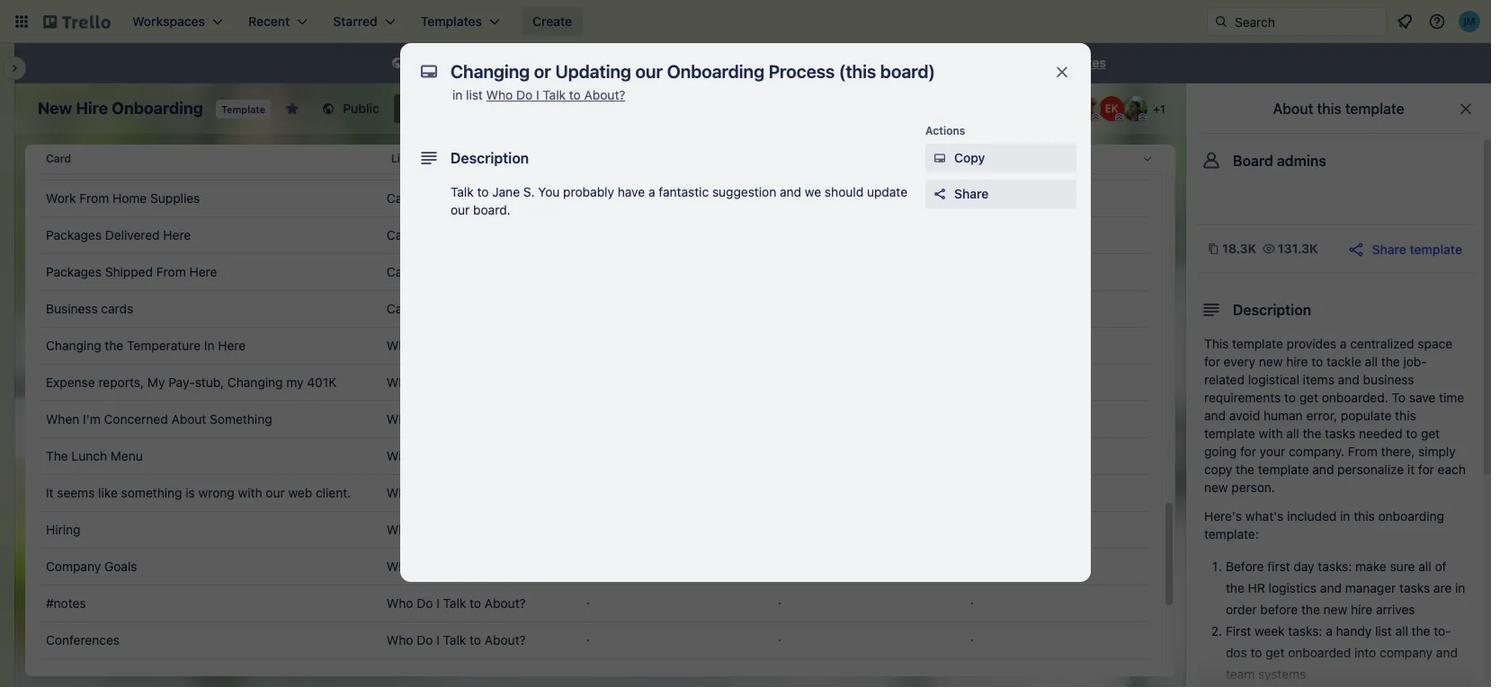 Task type: vqa. For each thing, say whether or not it's contained in the screenshot.
Board icon
no



Task type: locate. For each thing, give the bounding box(es) containing it.
andre gorte (andregorte) image
[[1052, 96, 1077, 121]]

public
[[343, 101, 380, 116]]

1 horizontal spatial with
[[1259, 426, 1283, 442]]

5 have? from the top
[[420, 301, 455, 317]]

new up logistical
[[1259, 354, 1283, 370]]

about? for expense reports, my pay-stub, changing my 401k
[[485, 375, 526, 390]]

all down human
[[1286, 426, 1299, 442]]

1 vertical spatial packages
[[46, 264, 102, 280]]

about? for changing the temperature in here
[[485, 338, 526, 353]]

reports,
[[98, 375, 144, 390]]

list down public
[[466, 87, 483, 103]]

changing up something
[[227, 375, 283, 390]]

onboarded.
[[1322, 390, 1388, 406]]

1 horizontal spatial create
[[775, 55, 815, 70]]

a inside talk to jane s. you probably have a fantastic suggestion and we should update our board.
[[648, 184, 655, 200]]

business cards link
[[46, 291, 372, 327]]

0 vertical spatial list
[[466, 87, 483, 103]]

this inside "this template provides a centralized space for every new hire to tackle all the job- related logistical items and business requirements to get onboarded. to save time and avoid human error, populate this template with all the tasks needed to get going for your company. from there, simply copy the template and personalize it for each new person."
[[1204, 336, 1229, 352]]

0 vertical spatial get
[[1299, 390, 1318, 406]]

do for expense reports, my pay-stub, changing my 401k
[[417, 375, 433, 390]]

1 horizontal spatial is
[[438, 55, 448, 70]]

onboarding down conferences link
[[199, 670, 268, 685]]

talk inside talk to jane s. you probably have a fantastic suggestion and we should update our board.
[[451, 184, 474, 200]]

board link
[[394, 94, 471, 123]]

0 vertical spatial tasks
[[1325, 426, 1355, 442]]

our left the web
[[266, 486, 285, 501]]

2 vertical spatial get
[[1266, 646, 1285, 661]]

template:
[[1204, 527, 1259, 542]]

expense
[[46, 375, 95, 390]]

save
[[1409, 390, 1436, 406]]

web
[[288, 486, 312, 501]]

0 horizontal spatial hire
[[1286, 354, 1308, 370]]

0 vertical spatial packages
[[46, 228, 102, 243]]

1 vertical spatial hire
[[1351, 603, 1373, 618]]

9 who do i talk to about? from the top
[[387, 633, 526, 648]]

0 vertical spatial with
[[1259, 426, 1283, 442]]

1 vertical spatial in
[[1340, 509, 1350, 524]]

is
[[438, 55, 448, 70], [186, 486, 195, 501]]

0 vertical spatial changing
[[46, 338, 101, 353]]

description up jane
[[451, 150, 529, 166]]

board up the list button
[[424, 101, 460, 116]]

requirements
[[1204, 390, 1281, 406]]

and left we
[[780, 184, 801, 200]]

list button
[[384, 138, 578, 181]]

with right wrong
[[238, 486, 262, 501]]

share template button
[[1347, 240, 1462, 259]]

about up admins
[[1273, 101, 1313, 117]]

company goals
[[46, 559, 137, 575]]

this inside here's what's included in this onboarding template:
[[1354, 509, 1375, 524]]

with
[[1259, 426, 1283, 442], [238, 486, 262, 501]]

tasks
[[1325, 426, 1355, 442], [1399, 581, 1430, 596]]

do for hiring
[[417, 523, 433, 538]]

pay-
[[168, 375, 195, 390]]

board for board
[[424, 101, 460, 116]]

ellie kulick (elliekulick2) image
[[1099, 96, 1124, 121]]

9 row from the top
[[39, 438, 1148, 476]]

copy link
[[925, 144, 1076, 173]]

when i'm concerned about something
[[46, 412, 272, 427]]

0 horizontal spatial create
[[532, 13, 572, 29]]

our left board.
[[451, 202, 470, 218]]

row containing work from home supplies
[[39, 180, 1148, 218]]

our right updating at the bottom
[[177, 670, 196, 685]]

the lunch menu
[[46, 449, 143, 464]]

2 horizontal spatial this
[[1395, 408, 1416, 424]]

this down to
[[1395, 408, 1416, 424]]

share for share
[[954, 186, 989, 201]]

1 vertical spatial about
[[171, 412, 206, 427]]

dos
[[1226, 646, 1247, 661]]

who for the lunch menu
[[387, 449, 413, 464]]

create up this is a public template for anyone on the internet to copy.
[[532, 13, 572, 29]]

6 row from the top
[[39, 327, 1148, 365]]

share
[[954, 186, 989, 201], [1372, 241, 1406, 257]]

list down arrives
[[1375, 624, 1392, 639]]

hiring
[[46, 523, 80, 538]]

copy
[[954, 150, 985, 165]]

4 who do i talk to about? from the top
[[387, 449, 526, 464]]

do for conferences
[[417, 633, 433, 648]]

board left admins
[[1233, 153, 1273, 169]]

admins
[[1277, 153, 1326, 169]]

0 vertical spatial tasks:
[[1318, 559, 1352, 575]]

onboarding right "hire"
[[112, 99, 203, 118]]

2 vertical spatial in
[[1455, 581, 1465, 596]]

8 row from the top
[[39, 401, 1148, 439]]

column header
[[578, 145, 773, 174]]

1 vertical spatial board
[[1233, 153, 1273, 169]]

here down packages delivered here link
[[189, 264, 217, 280]]

1 vertical spatial with
[[238, 486, 262, 501]]

1 horizontal spatial our
[[266, 486, 285, 501]]

1 horizontal spatial new
[[1259, 354, 1283, 370]]

1 vertical spatial is
[[186, 486, 195, 501]]

in inside here's what's included in this onboarding template:
[[1340, 509, 1350, 524]]

explore more templates
[[965, 55, 1106, 70]]

description up provides
[[1233, 302, 1311, 318]]

4 row from the top
[[39, 254, 1148, 291]]

0 horizontal spatial in
[[452, 87, 463, 103]]

1 packages from the top
[[46, 228, 102, 243]]

tasks: up onboarded
[[1288, 624, 1322, 639]]

2 vertical spatial this
[[1354, 509, 1375, 524]]

1 who do i talk to about? from the top
[[387, 338, 526, 353]]

7 who do i talk to about? from the top
[[387, 559, 526, 575]]

template inside button
[[1410, 241, 1462, 257]]

a inside before first day tasks: make sure all of the hr logistics and manager tasks are in order before the new hire arrives first week tasks: a handy list all the to- dos to get onboarded into company and team systems
[[1326, 624, 1333, 639]]

the down "cards"
[[105, 338, 123, 353]]

(this
[[321, 670, 347, 685]]

2 horizontal spatial in
[[1455, 581, 1465, 596]]

table containing can i have?
[[25, 138, 1175, 688]]

who for it seems like something is wrong with our web client.
[[387, 486, 413, 501]]

about? for #notes
[[485, 596, 526, 612]]

0 vertical spatial this
[[410, 55, 435, 70]]

3 row from the top
[[39, 217, 1148, 255]]

goals
[[104, 559, 137, 575]]

internet
[[659, 55, 704, 70]]

talk for the lunch menu
[[443, 449, 466, 464]]

from right shipped in the top left of the page
[[156, 264, 186, 280]]

row containing it seems like something is wrong with our web client.
[[39, 475, 1148, 513]]

in inside before first day tasks: make sure all of the hr logistics and manager tasks are in order before the new hire arrives first week tasks: a handy list all the to- dos to get onboarded into company and team systems
[[1455, 581, 1465, 596]]

color: green, title: "remote employees" element
[[579, 192, 692, 206]]

0 horizontal spatial about
[[171, 412, 206, 427]]

1 vertical spatial tasks
[[1399, 581, 1430, 596]]

2 vertical spatial changing
[[46, 670, 101, 685]]

changing left or
[[46, 670, 101, 685]]

0 vertical spatial board
[[424, 101, 460, 116]]

2 horizontal spatial our
[[451, 202, 470, 218]]

onboarding
[[1378, 509, 1444, 524]]

tasks down sure at the bottom of page
[[1399, 581, 1430, 596]]

1 horizontal spatial description
[[1233, 302, 1311, 318]]

1 can from the top
[[387, 154, 410, 169]]

tasks down error, in the right of the page
[[1325, 426, 1355, 442]]

tasks: right day
[[1318, 559, 1352, 575]]

0 vertical spatial description
[[451, 150, 529, 166]]

new
[[38, 99, 72, 118]]

who
[[486, 87, 513, 103], [387, 338, 413, 353], [387, 375, 413, 390], [387, 412, 413, 427], [387, 449, 413, 464], [387, 486, 413, 501], [387, 523, 413, 538], [387, 559, 413, 575], [387, 596, 413, 612], [387, 633, 413, 648], [387, 670, 413, 685]]

0 vertical spatial new
[[1259, 354, 1283, 370]]

1 vertical spatial get
[[1421, 426, 1440, 442]]

row containing company goals
[[39, 549, 1148, 586]]

2 vertical spatial from
[[1348, 444, 1378, 460]]

a right have
[[648, 184, 655, 200]]

3 can from the top
[[387, 228, 410, 243]]

1 vertical spatial this
[[1395, 408, 1416, 424]]

the right on on the left
[[637, 55, 656, 70]]

this right sm icon
[[410, 55, 435, 70]]

to-
[[1434, 624, 1451, 639]]

0 horizontal spatial our
[[177, 670, 196, 685]]

2 packages from the top
[[46, 264, 102, 280]]

1 horizontal spatial in
[[1340, 509, 1350, 524]]

the down logistics
[[1301, 603, 1320, 618]]

your
[[1260, 444, 1285, 460]]

delivered
[[105, 228, 160, 243]]

onboarded
[[1288, 646, 1351, 661]]

related
[[1204, 372, 1245, 388]]

explore
[[965, 55, 1010, 70]]

1 horizontal spatial board
[[1233, 153, 1273, 169]]

hire down provides
[[1286, 354, 1308, 370]]

in
[[452, 87, 463, 103], [1340, 509, 1350, 524], [1455, 581, 1465, 596]]

401k
[[307, 375, 337, 390]]

about down the expense reports, my pay-stub, changing my 401k
[[171, 412, 206, 427]]

can for from
[[387, 264, 410, 280]]

the
[[637, 55, 656, 70], [105, 338, 123, 353], [1381, 354, 1400, 370], [1303, 426, 1321, 442], [1236, 462, 1255, 478], [1226, 581, 1245, 596], [1301, 603, 1320, 618], [1412, 624, 1430, 639]]

2 have? from the top
[[420, 191, 455, 206]]

in right 'included'
[[1340, 509, 1350, 524]]

to
[[708, 55, 719, 70], [569, 87, 581, 103], [477, 184, 489, 200], [470, 338, 481, 353], [1311, 354, 1323, 370], [470, 375, 481, 390], [1284, 390, 1296, 406], [470, 412, 481, 427], [1406, 426, 1417, 442], [470, 449, 481, 464], [470, 486, 481, 501], [470, 523, 481, 538], [470, 559, 481, 575], [470, 596, 481, 612], [470, 633, 481, 648], [1251, 646, 1262, 661], [470, 670, 481, 685]]

here right in
[[218, 338, 246, 353]]

row containing packages delivered here
[[39, 217, 1148, 255]]

packages up the business
[[46, 264, 102, 280]]

2 who do i talk to about? from the top
[[387, 375, 526, 390]]

chris temperson (christemperson) image
[[1076, 96, 1101, 121]]

11 row from the top
[[39, 512, 1148, 549]]

1 vertical spatial share
[[1372, 241, 1406, 257]]

and left avoid
[[1204, 408, 1226, 424]]

about? for when i'm concerned about something
[[485, 412, 526, 427]]

all left of
[[1418, 559, 1431, 575]]

0 vertical spatial our
[[451, 202, 470, 218]]

here down supplies in the left top of the page
[[163, 228, 191, 243]]

with inside table
[[238, 486, 262, 501]]

team
[[1226, 667, 1255, 683]]

included
[[1287, 509, 1337, 524]]

do for #notes
[[417, 596, 433, 612]]

home
[[112, 191, 147, 206]]

new up handy
[[1323, 603, 1347, 618]]

with up "your"
[[1259, 426, 1283, 442]]

who do i talk to about? for lunch
[[387, 449, 526, 464]]

packages for packages shipped from here
[[46, 264, 102, 280]]

hire up handy
[[1351, 603, 1373, 618]]

public
[[461, 55, 496, 70]]

0 vertical spatial here
[[163, 228, 191, 243]]

new down copy
[[1204, 480, 1228, 496]]

5 row from the top
[[39, 290, 1148, 328]]

get up simply
[[1421, 426, 1440, 442]]

board
[[424, 101, 460, 116], [1233, 153, 1273, 169]]

1 vertical spatial changing
[[227, 375, 283, 390]]

about? for conferences
[[485, 633, 526, 648]]

this for this template provides a centralized space for every new hire to tackle all the job- related logistical items and business requirements to get onboarded. to save time and avoid human error, populate this template with all the tasks needed to get going for your company. from there, simply copy the template and personalize it for each new person.
[[1204, 336, 1229, 352]]

hire
[[1286, 354, 1308, 370], [1351, 603, 1373, 618]]

0 horizontal spatial get
[[1266, 646, 1285, 661]]

1 horizontal spatial list
[[1375, 624, 1392, 639]]

10 row from the top
[[39, 475, 1148, 513]]

create inside create board from template link
[[775, 55, 815, 70]]

lunch
[[71, 449, 107, 464]]

probably
[[563, 184, 614, 200]]

create board from template link
[[764, 49, 951, 77]]

sure
[[1390, 559, 1415, 575]]

changing for updating
[[46, 670, 101, 685]]

before
[[1226, 559, 1264, 575]]

talk for it seems like something is wrong with our web client.
[[443, 486, 466, 501]]

2 vertical spatial here
[[218, 338, 246, 353]]

our inside talk to jane s. you probably have a fantastic suggestion and we should update our board.
[[451, 202, 470, 218]]

the
[[46, 449, 68, 464]]

about? for it seems like something is wrong with our web client.
[[485, 486, 526, 501]]

2 vertical spatial our
[[177, 670, 196, 685]]

changing inside "changing the temperature in here" link
[[46, 338, 101, 353]]

row containing when i'm concerned about something
[[39, 401, 1148, 439]]

can i have? row
[[39, 143, 1148, 181]]

2 can from the top
[[387, 191, 410, 206]]

get inside before first day tasks: make sure all of the hr logistics and manager tasks are in order before the new hire arrives first week tasks: a handy list all the to- dos to get onboarded into company and team systems
[[1266, 646, 1285, 661]]

Board name text field
[[29, 94, 212, 123]]

my
[[286, 375, 304, 390]]

0 horizontal spatial with
[[238, 486, 262, 501]]

a up the "tackle"
[[1340, 336, 1347, 352]]

first
[[1267, 559, 1290, 575]]

0 horizontal spatial is
[[186, 486, 195, 501]]

from up personalize
[[1348, 444, 1378, 460]]

1 horizontal spatial from
[[156, 264, 186, 280]]

to inside talk to jane s. you probably have a fantastic suggestion and we should update our board.
[[477, 184, 489, 200]]

0 vertical spatial create
[[532, 13, 572, 29]]

get down week
[[1266, 646, 1285, 661]]

packages down work
[[46, 228, 102, 243]]

0 vertical spatial hire
[[1286, 354, 1308, 370]]

1 horizontal spatial about
[[1273, 101, 1313, 117]]

onboarding inside row
[[199, 670, 268, 685]]

1 horizontal spatial hire
[[1351, 603, 1373, 618]]

in down public
[[452, 87, 463, 103]]

tasks:
[[1318, 559, 1352, 575], [1288, 624, 1322, 639]]

this up admins
[[1317, 101, 1342, 117]]

and down company.
[[1312, 462, 1334, 478]]

create left board
[[775, 55, 815, 70]]

table
[[25, 138, 1175, 688]]

1 vertical spatial our
[[266, 486, 285, 501]]

None text field
[[442, 56, 1035, 88]]

1 vertical spatial list
[[1375, 624, 1392, 639]]

a up onboarded
[[1326, 624, 1333, 639]]

12 row from the top
[[39, 549, 1148, 586]]

3 who do i talk to about? from the top
[[387, 412, 526, 427]]

4 have? from the top
[[420, 264, 455, 280]]

0 horizontal spatial new
[[1204, 480, 1228, 496]]

changing inside expense reports, my pay-stub, changing my 401k link
[[227, 375, 283, 390]]

star or unstar board image
[[285, 102, 300, 116]]

sm image
[[931, 149, 949, 167]]

shipped
[[105, 264, 153, 280]]

can for home
[[387, 191, 410, 206]]

can
[[387, 154, 410, 169], [387, 191, 410, 206], [387, 228, 410, 243], [387, 264, 410, 280], [387, 301, 410, 317]]

seems
[[57, 486, 95, 501]]

is left wrong
[[186, 486, 195, 501]]

in right are
[[1455, 581, 1465, 596]]

4 can from the top
[[387, 264, 410, 280]]

the up business
[[1381, 354, 1400, 370]]

for right it
[[1418, 462, 1434, 478]]

of
[[1435, 559, 1447, 575]]

0 vertical spatial onboarding
[[112, 99, 203, 118]]

1 can i have? from the top
[[387, 154, 455, 169]]

2 horizontal spatial from
[[1348, 444, 1378, 460]]

4 can i have? from the top
[[387, 264, 455, 280]]

row containing conferences
[[39, 622, 1148, 660]]

14 row from the top
[[39, 622, 1148, 660]]

create inside create button
[[532, 13, 572, 29]]

8 who do i talk to about? from the top
[[387, 596, 526, 612]]

2 vertical spatial new
[[1323, 603, 1347, 618]]

0 vertical spatial share
[[954, 186, 989, 201]]

15 row from the top
[[39, 659, 1148, 688]]

0 horizontal spatial tasks
[[1325, 426, 1355, 442]]

2 horizontal spatial new
[[1323, 603, 1347, 618]]

0 horizontal spatial board
[[424, 101, 460, 116]]

2 can i have? from the top
[[387, 191, 455, 206]]

is inside row
[[186, 486, 195, 501]]

the left to-
[[1412, 624, 1430, 639]]

row
[[39, 138, 1162, 181], [39, 180, 1148, 218], [39, 217, 1148, 255], [39, 254, 1148, 291], [39, 290, 1148, 328], [39, 327, 1148, 365], [39, 364, 1148, 402], [39, 401, 1148, 439], [39, 438, 1148, 476], [39, 475, 1148, 513], [39, 512, 1148, 549], [39, 549, 1148, 586], [39, 585, 1148, 623], [39, 622, 1148, 660], [39, 659, 1148, 688]]

jeremy miller (jeremymiller198) image
[[1459, 11, 1480, 32]]

7 row from the top
[[39, 364, 1148, 402]]

conferences
[[46, 633, 120, 648]]

human
[[1263, 408, 1303, 424]]

tasks inside before first day tasks: make sure all of the hr logistics and manager tasks are in order before the new hire arrives first week tasks: a handy list all the to- dos to get onboarded into company and team systems
[[1399, 581, 1430, 596]]

0 horizontal spatial this
[[410, 55, 435, 70]]

5 who do i talk to about? from the top
[[387, 486, 526, 501]]

0 horizontal spatial this
[[1317, 101, 1342, 117]]

1 vertical spatial onboarding
[[199, 670, 268, 685]]

1 horizontal spatial get
[[1299, 390, 1318, 406]]

0 vertical spatial from
[[79, 191, 109, 206]]

+
[[1153, 103, 1160, 116]]

this up every
[[1204, 336, 1229, 352]]

get down items on the bottom right of page
[[1299, 390, 1318, 406]]

1 horizontal spatial share
[[1372, 241, 1406, 257]]

a
[[451, 55, 458, 70], [648, 184, 655, 200], [1340, 336, 1347, 352], [1326, 624, 1333, 639]]

calendar link
[[551, 94, 646, 123]]

from right work
[[79, 191, 109, 206]]

due date
[[975, 152, 1022, 165]]

1 horizontal spatial this
[[1204, 336, 1229, 352]]

template
[[221, 103, 265, 115]]

0 notifications image
[[1394, 11, 1416, 32]]

company goals link
[[46, 549, 372, 585]]

2 horizontal spatial get
[[1421, 426, 1440, 442]]

is left public
[[438, 55, 448, 70]]

priscilla parjet (priscillaparjet) image
[[1122, 96, 1148, 121]]

all down centralized
[[1365, 354, 1378, 370]]

3 can i have? from the top
[[387, 228, 455, 243]]

the lunch menu link
[[46, 439, 372, 475]]

2 row from the top
[[39, 180, 1148, 218]]

0 horizontal spatial share
[[954, 186, 989, 201]]

something
[[121, 486, 182, 501]]

changing down the business
[[46, 338, 101, 353]]

3 have? from the top
[[420, 228, 455, 243]]

1 vertical spatial create
[[775, 55, 815, 70]]

about? for hiring
[[485, 523, 526, 538]]

1 horizontal spatial this
[[1354, 509, 1375, 524]]

company.
[[1289, 444, 1344, 460]]

this left the onboarding
[[1354, 509, 1375, 524]]

new inside before first day tasks: make sure all of the hr logistics and manager tasks are in order before the new hire arrives first week tasks: a handy list all the to- dos to get onboarded into company and team systems
[[1323, 603, 1347, 618]]

13 row from the top
[[39, 585, 1148, 623]]

packages for packages delivered here
[[46, 228, 102, 243]]

a inside "this template provides a centralized space for every new hire to tackle all the job- related logistical items and business requirements to get onboarded. to save time and avoid human error, populate this template with all the tasks needed to get going for your company. from there, simply copy the template and personalize it for each new person."
[[1340, 336, 1347, 352]]

do
[[516, 87, 533, 103], [417, 338, 433, 353], [417, 375, 433, 390], [417, 412, 433, 427], [417, 449, 433, 464], [417, 486, 433, 501], [417, 523, 433, 538], [417, 559, 433, 575], [417, 596, 433, 612], [417, 633, 433, 648], [417, 670, 433, 685]]

row containing expense reports, my pay-stub, changing my 401k
[[39, 364, 1148, 402]]

hiring link
[[46, 513, 372, 549]]

column header inside row
[[578, 145, 773, 174]]

employees
[[629, 192, 685, 205]]

1 row from the top
[[39, 138, 1162, 181]]

remote employees button
[[572, 181, 764, 217]]

templates
[[1047, 55, 1106, 70]]

board for board admins
[[1233, 153, 1273, 169]]

1 vertical spatial new
[[1204, 480, 1228, 496]]

1 horizontal spatial tasks
[[1399, 581, 1430, 596]]

#notes link
[[46, 586, 372, 622]]

for left "anyone"
[[554, 55, 570, 70]]

about?
[[584, 87, 625, 103], [485, 338, 526, 353], [485, 375, 526, 390], [485, 412, 526, 427], [485, 449, 526, 464], [485, 486, 526, 501], [485, 523, 526, 538], [485, 559, 526, 575], [485, 596, 526, 612], [485, 633, 526, 648], [485, 670, 526, 685]]

have?
[[420, 154, 455, 169], [420, 191, 455, 206], [420, 228, 455, 243], [420, 264, 455, 280], [420, 301, 455, 317]]

1 vertical spatial this
[[1204, 336, 1229, 352]]



Task type: describe. For each thing, give the bounding box(es) containing it.
client.
[[316, 486, 351, 501]]

first
[[1226, 624, 1251, 639]]

wrong
[[198, 486, 235, 501]]

and down to-
[[1436, 646, 1458, 661]]

who for expense reports, my pay-stub, changing my 401k
[[387, 375, 413, 390]]

who for changing the temperature in here
[[387, 338, 413, 353]]

1
[[1160, 103, 1165, 116]]

onboarding inside board name text field
[[112, 99, 203, 118]]

our inside "it seems like something is wrong with our web client." link
[[266, 486, 285, 501]]

table link
[[474, 94, 547, 123]]

packages shipped from here
[[46, 264, 217, 280]]

suggestion
[[712, 184, 776, 200]]

it seems like something is wrong with our web client.
[[46, 486, 351, 501]]

here's what's included in this onboarding template:
[[1204, 509, 1444, 542]]

tasks inside "this template provides a centralized space for every new hire to tackle all the job- related logistical items and business requirements to get onboarded. to save time and avoid human error, populate this template with all the tasks needed to get going for your company. from there, simply copy the template and personalize it for each new person."
[[1325, 426, 1355, 442]]

0 horizontal spatial list
[[466, 87, 483, 103]]

have
[[618, 184, 645, 200]]

talk for when i'm concerned about something
[[443, 412, 466, 427]]

changing for temperature
[[46, 338, 101, 353]]

5 can from the top
[[387, 301, 410, 317]]

who do i talk to about? for i'm
[[387, 412, 526, 427]]

0 vertical spatial in
[[452, 87, 463, 103]]

share template
[[1372, 241, 1462, 257]]

open information menu image
[[1428, 13, 1446, 31]]

6 who do i talk to about? from the top
[[387, 523, 526, 538]]

do for changing the temperature in here
[[417, 338, 433, 353]]

can for here
[[387, 228, 410, 243]]

person.
[[1231, 480, 1275, 496]]

there,
[[1381, 444, 1415, 460]]

0 vertical spatial this
[[1317, 101, 1342, 117]]

systems
[[1258, 667, 1306, 683]]

stub,
[[195, 375, 224, 390]]

changing the temperature in here
[[46, 338, 246, 353]]

row containing card
[[39, 138, 1162, 181]]

row containing changing the temperature in here
[[39, 327, 1148, 365]]

create button
[[522, 7, 583, 36]]

supplies
[[150, 191, 200, 206]]

changing the temperature in here link
[[46, 328, 372, 364]]

due date button
[[967, 138, 1162, 181]]

about? for the lunch menu
[[485, 449, 526, 464]]

who for when i'm concerned about something
[[387, 412, 413, 427]]

and inside talk to jane s. you probably have a fantastic suggestion and we should update our board.
[[780, 184, 801, 200]]

sm image
[[389, 55, 407, 73]]

remote employees
[[586, 192, 685, 205]]

talk for changing the temperature in here
[[443, 338, 466, 353]]

process
[[271, 670, 317, 685]]

0 vertical spatial about
[[1273, 101, 1313, 117]]

can i have? for here
[[387, 228, 455, 243]]

more
[[1013, 55, 1044, 70]]

centralized
[[1350, 336, 1414, 352]]

row containing changing or updating our onboarding process (this board)
[[39, 659, 1148, 688]]

do for company goals
[[417, 559, 433, 575]]

do for it seems like something is wrong with our web client.
[[417, 486, 433, 501]]

here's
[[1204, 509, 1242, 524]]

handy
[[1336, 624, 1372, 639]]

131.3k
[[1278, 241, 1318, 256]]

can i have? for from
[[387, 264, 455, 280]]

all up company
[[1395, 624, 1408, 639]]

this for this is a public template for anyone on the internet to copy.
[[410, 55, 435, 70]]

who do i talk to about? for the
[[387, 338, 526, 353]]

and right logistics
[[1320, 581, 1342, 596]]

hire inside before first day tasks: make sure all of the hr logistics and manager tasks are in order before the new hire arrives first week tasks: a handy list all the to- dos to get onboarded into company and team systems
[[1351, 603, 1373, 618]]

share for share template
[[1372, 241, 1406, 257]]

row containing packages shipped from here
[[39, 254, 1148, 291]]

who for conferences
[[387, 633, 413, 648]]

talk for hiring
[[443, 523, 466, 538]]

have? for home
[[420, 191, 455, 206]]

should
[[825, 184, 864, 200]]

job-
[[1403, 354, 1427, 370]]

5 can i have? from the top
[[387, 301, 455, 317]]

logistical
[[1248, 372, 1299, 388]]

manager
[[1345, 581, 1396, 596]]

i'm
[[83, 412, 101, 427]]

the inside "changing the temperature in here" link
[[105, 338, 123, 353]]

on
[[619, 55, 634, 70]]

in
[[204, 338, 214, 353]]

company
[[1380, 646, 1433, 661]]

for up 'related'
[[1204, 354, 1220, 370]]

business
[[46, 301, 98, 317]]

concerned
[[104, 412, 168, 427]]

from inside "this template provides a centralized space for every new hire to tackle all the job- related logistical items and business requirements to get onboarded. to save time and avoid human error, populate this template with all the tasks needed to get going for your company. from there, simply copy the template and personalize it for each new person."
[[1348, 444, 1378, 460]]

who do i talk to about? for reports,
[[387, 375, 526, 390]]

remote
[[586, 192, 626, 205]]

1 vertical spatial tasks:
[[1288, 624, 1322, 639]]

1 vertical spatial description
[[1233, 302, 1311, 318]]

date
[[998, 152, 1022, 165]]

primary element
[[0, 0, 1491, 43]]

order
[[1226, 603, 1257, 618]]

logistics
[[1269, 581, 1317, 596]]

and down the "tackle"
[[1338, 372, 1360, 388]]

something
[[210, 412, 272, 427]]

packages delivered here
[[46, 228, 191, 243]]

do for when i'm concerned about something
[[417, 412, 433, 427]]

who for company goals
[[387, 559, 413, 575]]

this inside "this template provides a centralized space for every new hire to tackle all the job- related logistical items and business requirements to get onboarded. to save time and avoid human error, populate this template with all the tasks needed to get going for your company. from there, simply copy the template and personalize it for each new person."
[[1395, 408, 1416, 424]]

space
[[1418, 336, 1452, 352]]

to inside before first day tasks: make sure all of the hr logistics and manager tasks are in order before the new hire arrives first week tasks: a handy list all the to- dos to get onboarded into company and team systems
[[1251, 646, 1262, 661]]

hr
[[1248, 581, 1265, 596]]

board)
[[350, 670, 389, 685]]

row containing the lunch menu
[[39, 438, 1148, 476]]

#notes
[[46, 596, 86, 612]]

calendar
[[582, 101, 635, 116]]

about? for company goals
[[485, 559, 526, 575]]

talk to jane s. you probably have a fantastic suggestion and we should update our board.
[[451, 184, 907, 218]]

1 vertical spatial here
[[189, 264, 217, 280]]

about inside row
[[171, 412, 206, 427]]

avoid
[[1229, 408, 1260, 424]]

have? for here
[[420, 228, 455, 243]]

1 have? from the top
[[420, 154, 455, 169]]

before
[[1260, 603, 1298, 618]]

can i have? for home
[[387, 191, 455, 206]]

talk for #notes
[[443, 596, 466, 612]]

conferences link
[[46, 623, 372, 659]]

packages shipped from here link
[[46, 255, 372, 290]]

row containing hiring
[[39, 512, 1148, 549]]

card button
[[39, 138, 384, 181]]

with inside "this template provides a centralized space for every new hire to tackle all the job- related logistical items and business requirements to get onboarded. to save time and avoid human error, populate this template with all the tasks needed to get going for your company. from there, simply copy the template and personalize it for each new person."
[[1259, 426, 1283, 442]]

Search field
[[1228, 8, 1386, 35]]

it
[[1407, 462, 1415, 478]]

+ 1
[[1153, 103, 1165, 116]]

1 vertical spatial from
[[156, 264, 186, 280]]

the up company.
[[1303, 426, 1321, 442]]

the up person.
[[1236, 462, 1255, 478]]

cards
[[101, 301, 133, 317]]

board.
[[473, 202, 511, 218]]

who for #notes
[[387, 596, 413, 612]]

who for hiring
[[387, 523, 413, 538]]

the left hr
[[1226, 581, 1245, 596]]

day
[[1294, 559, 1314, 575]]

error,
[[1306, 408, 1337, 424]]

have? for from
[[420, 264, 455, 280]]

for left "your"
[[1240, 444, 1256, 460]]

who do i talk to about? for seems
[[387, 486, 526, 501]]

who do i talk to about? for goals
[[387, 559, 526, 575]]

amy freiderson (amyfreiderson) image
[[1029, 96, 1054, 121]]

0 horizontal spatial from
[[79, 191, 109, 206]]

business
[[1363, 372, 1414, 388]]

list inside before first day tasks: make sure all of the hr logistics and manager tasks are in order before the new hire arrives first week tasks: a handy list all the to- dos to get onboarded into company and team systems
[[1375, 624, 1392, 639]]

0 horizontal spatial description
[[451, 150, 529, 166]]

create for create
[[532, 13, 572, 29]]

are
[[1433, 581, 1452, 596]]

you
[[538, 184, 560, 200]]

needed
[[1359, 426, 1402, 442]]

my
[[147, 375, 165, 390]]

actions
[[925, 124, 965, 138]]

each
[[1438, 462, 1466, 478]]

talk for expense reports, my pay-stub, changing my 401k
[[443, 375, 466, 390]]

time
[[1439, 390, 1464, 406]]

a left public
[[451, 55, 458, 70]]

0 vertical spatial is
[[438, 55, 448, 70]]

work
[[46, 191, 76, 206]]

going
[[1204, 444, 1237, 460]]

business cards
[[46, 301, 133, 317]]

it
[[46, 486, 54, 501]]

row containing business cards
[[39, 290, 1148, 328]]

before first day tasks: make sure all of the hr logistics and manager tasks are in order before the new hire arrives first week tasks: a handy list all the to- dos to get onboarded into company and team systems
[[1226, 559, 1465, 683]]

personalize
[[1337, 462, 1404, 478]]

create for create board from template
[[775, 55, 815, 70]]

do for the lunch menu
[[417, 449, 433, 464]]

row containing #notes
[[39, 585, 1148, 623]]

create board from template
[[775, 55, 940, 70]]

hire inside "this template provides a centralized space for every new hire to tackle all the job- related logistical items and business requirements to get onboarded. to save time and avoid human error, populate this template with all the tasks needed to get going for your company. from there, simply copy the template and personalize it for each new person."
[[1286, 354, 1308, 370]]

search image
[[1214, 14, 1228, 29]]

changing or updating our onboarding process (this board) link
[[46, 660, 389, 688]]

talk for conferences
[[443, 633, 466, 648]]

or
[[105, 670, 117, 685]]

this template provides a centralized space for every new hire to tackle all the job- related logistical items and business requirements to get onboarded. to save time and avoid human error, populate this template with all the tasks needed to get going for your company. from there, simply copy the template and personalize it for each new person.
[[1204, 336, 1466, 496]]

talk for company goals
[[443, 559, 466, 575]]



